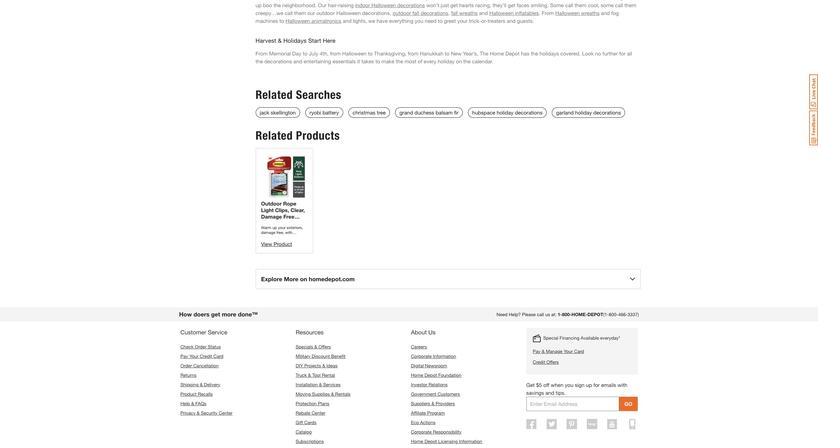 Task type: locate. For each thing, give the bounding box(es) containing it.
protection plans link
[[296, 401, 329, 407]]

order up returns link
[[181, 363, 192, 369]]

1 horizontal spatial get
[[451, 2, 458, 8]]

pay
[[533, 349, 541, 354], [181, 354, 188, 359]]

to inside designed to up boo the neighborhood. our hair-raising
[[634, 0, 638, 0]]

more
[[284, 276, 299, 283]]

help?
[[509, 312, 521, 318]]

2 center from the left
[[312, 411, 326, 416]]

rentals
[[335, 392, 351, 397]]

holiday right "garland"
[[576, 109, 592, 116]]

& up supplies
[[319, 382, 322, 388]]

look
[[582, 50, 594, 57]]

1 horizontal spatial you
[[565, 382, 574, 388]]

the right boo at the top left of page
[[274, 2, 281, 8]]

wreaths
[[460, 10, 478, 16], [582, 10, 600, 16]]

racing,
[[476, 2, 492, 8]]

1 horizontal spatial holiday
[[497, 109, 514, 116]]

home depot on twitter image
[[547, 419, 557, 430]]

raising
[[339, 2, 354, 8]]

0 vertical spatial credit
[[200, 354, 212, 359]]

holidays
[[540, 50, 559, 57]]

2 vertical spatial home
[[411, 439, 424, 445]]

ryobi battery
[[310, 109, 339, 116]]

and inside the outdoor rope light clips, clear, damage free decorating, 12 clips and 16 strips
[[275, 227, 285, 233]]

diy projects & ideas
[[296, 363, 338, 369]]

go
[[625, 401, 633, 407]]

& up recalls
[[200, 382, 203, 388]]

on
[[456, 58, 462, 64], [300, 276, 307, 283]]

card inside pay & manage your card link
[[575, 349, 584, 354]]

1 vertical spatial related
[[256, 129, 293, 143]]

for left emails
[[594, 382, 600, 388]]

privacy & security center
[[181, 411, 233, 416]]

1 vertical spatial order
[[181, 363, 192, 369]]

order up pay your credit card link
[[195, 344, 207, 350]]

holiday inside from memorial day to july 4th, from halloween to thanksgiving, from hanukkah to new year's, the home depot has the holidays covered. look no further for all the decorations and entertaining essentials it takes to make the most of every holiday on the calendar.
[[438, 58, 455, 64]]

& up memorial
[[278, 37, 282, 44]]

to right need
[[438, 18, 443, 24]]

trick-
[[469, 18, 481, 24]]

them down designed
[[625, 2, 637, 8]]

fir
[[454, 109, 459, 116]]

has
[[521, 50, 530, 57]]

information right licensing on the right of page
[[459, 439, 483, 445]]

2 fall from the left
[[451, 10, 458, 16]]

0 vertical spatial you
[[415, 18, 424, 24]]

how
[[179, 311, 192, 318]]

1 horizontal spatial up
[[586, 382, 592, 388]]

1 vertical spatial depot
[[425, 373, 437, 378]]

0 vertical spatial up
[[256, 2, 262, 8]]

jack
[[260, 109, 269, 116]]

installation & services link
[[296, 382, 341, 388]]

outdoor rope light clips, clear, damage free decorating, 12 clips and 16 strips
[[261, 201, 305, 239]]

digital newsroom
[[411, 363, 447, 369]]

1 horizontal spatial 800-
[[609, 312, 619, 318]]

0 horizontal spatial pay
[[181, 354, 188, 359]]

or-
[[481, 18, 488, 24]]

home depot mobile apps image
[[630, 419, 636, 430]]

1 horizontal spatial on
[[456, 58, 462, 64]]

halloween inside won't just get hearts racing, they'll get faces smiling. some call them cool, some call them creepy…we call them our outdoor halloween decorations,
[[337, 10, 361, 16]]

you left sign
[[565, 382, 574, 388]]

related up jack skellington
[[256, 88, 293, 102]]

pay down check
[[181, 354, 188, 359]]

the right has
[[531, 50, 539, 57]]

all
[[627, 50, 633, 57]]

the down the harvest
[[256, 58, 263, 64]]

us
[[546, 312, 550, 318]]

to left new at the top of page
[[445, 50, 450, 57]]

0 horizontal spatial from
[[256, 50, 268, 57]]

gift
[[296, 420, 303, 426]]

get for racing,
[[451, 2, 458, 8]]

to
[[634, 0, 638, 0], [280, 18, 284, 24], [438, 18, 443, 24], [303, 50, 308, 57], [368, 50, 373, 57], [445, 50, 450, 57], [376, 58, 380, 64]]

offers down manage
[[547, 360, 559, 365]]

start
[[308, 37, 321, 44]]

searches
[[296, 88, 342, 102]]

& for harvest & holidays start here
[[278, 37, 282, 44]]

investor relations
[[411, 382, 448, 388]]

1 vertical spatial on
[[300, 276, 307, 283]]

1 vertical spatial product
[[181, 392, 197, 397]]

& left tool
[[308, 373, 311, 378]]

entertaining
[[304, 58, 331, 64]]

product recalls
[[181, 392, 213, 397]]

& for shipping & delivery
[[200, 382, 203, 388]]

1 vertical spatial up
[[586, 382, 592, 388]]

your down financing
[[564, 349, 573, 354]]

from up the most
[[408, 50, 419, 57]]

ideas
[[327, 363, 338, 369]]

the inside designed to up boo the neighborhood. our hair-raising
[[274, 2, 281, 8]]

manage
[[546, 349, 563, 354]]

to right designed
[[634, 0, 638, 0]]

relations
[[429, 382, 448, 388]]

1 800- from the left
[[562, 312, 572, 318]]

outdoor up everything
[[393, 10, 411, 16]]

1 horizontal spatial information
[[459, 439, 483, 445]]

& down government customers link
[[432, 401, 435, 407]]

for inside from memorial day to july 4th, from halloween to thanksgiving, from hanukkah to new year's, the home depot has the holidays covered. look no further for all the decorations and entertaining essentials it takes to make the most of every holiday on the calendar.
[[620, 50, 626, 57]]

diy
[[296, 363, 303, 369]]

outdoor up animatronics
[[317, 10, 335, 16]]

1 corporate from the top
[[411, 354, 432, 359]]

0 vertical spatial on
[[456, 58, 462, 64]]

from down the harvest
[[256, 50, 268, 57]]

product down 16
[[274, 241, 292, 247]]

related for related products
[[256, 129, 293, 143]]

on right more
[[300, 276, 307, 283]]

800- right depot
[[609, 312, 619, 318]]

it
[[357, 58, 360, 64]]

2 vertical spatial depot
[[425, 439, 437, 445]]

holiday down new at the top of page
[[438, 58, 455, 64]]

government customers
[[411, 392, 460, 397]]

3337)
[[628, 312, 639, 318]]

& for installation & services
[[319, 382, 322, 388]]

& for pay & manage your card
[[542, 349, 545, 354]]

returns
[[181, 373, 197, 378]]

0 horizontal spatial credit
[[200, 354, 212, 359]]

halloween animatronics and lights, we have everything you need to greet your trick-or-treaters and guests.
[[286, 18, 534, 24]]

from inside from memorial day to july 4th, from halloween to thanksgiving, from hanukkah to new year's, the home depot has the holidays covered. look no further for all the decorations and entertaining essentials it takes to make the most of every holiday on the calendar.
[[256, 50, 268, 57]]

2 horizontal spatial them
[[625, 2, 637, 8]]

them up halloween wreaths link
[[575, 2, 587, 8]]

0 vertical spatial product
[[274, 241, 292, 247]]

from right 4th,
[[330, 50, 341, 57]]

1 vertical spatial you
[[565, 382, 574, 388]]

corporate for corporate information
[[411, 354, 432, 359]]

1 center from the left
[[219, 411, 233, 416]]

offers up discount
[[319, 344, 331, 350]]

1 vertical spatial from
[[256, 50, 268, 57]]

investor relations link
[[411, 382, 448, 388]]

0 horizontal spatial 800-
[[562, 312, 572, 318]]

0 horizontal spatial them
[[294, 10, 306, 16]]

1 horizontal spatial wreaths
[[582, 10, 600, 16]]

0 horizontal spatial wreaths
[[460, 10, 478, 16]]

1 vertical spatial corporate
[[411, 430, 432, 435]]

credit down pay & manage your card
[[533, 360, 546, 365]]

0 vertical spatial information
[[433, 354, 456, 359]]

and down halloween inflatables link
[[507, 18, 516, 24]]

fall right ,
[[451, 10, 458, 16]]

rebate center link
[[296, 411, 326, 416]]

memorial
[[269, 50, 291, 57]]

feedback link image
[[810, 110, 819, 146]]

decorations
[[398, 2, 425, 8], [421, 10, 449, 16], [265, 58, 292, 64], [515, 109, 543, 116], [594, 109, 621, 116]]

you down outdoor fall decorations link
[[415, 18, 424, 24]]

benefit
[[331, 354, 346, 359]]

home depot on pinterest image
[[567, 419, 577, 430]]

decorations,
[[362, 10, 391, 16]]

help
[[181, 401, 190, 407]]

home right "the" on the right of page
[[490, 50, 504, 57]]

providers
[[436, 401, 455, 407]]

1 horizontal spatial for
[[620, 50, 626, 57]]

1 vertical spatial offers
[[547, 360, 559, 365]]

halloween down raising
[[337, 10, 361, 16]]

gift cards
[[296, 420, 317, 426]]

1 horizontal spatial outdoor
[[393, 10, 411, 16]]

everyday*
[[601, 336, 621, 341]]

halloween down they'll
[[490, 10, 514, 16]]

1 outdoor from the left
[[317, 10, 335, 16]]

0 horizontal spatial outdoor
[[317, 10, 335, 16]]

up left boo at the top left of page
[[256, 2, 262, 8]]

home for home depot foundation
[[411, 373, 424, 378]]

depot left has
[[506, 50, 520, 57]]

halloween up "it"
[[342, 50, 367, 57]]

800-
[[562, 312, 572, 318], [609, 312, 619, 318]]

pay up credit offers
[[533, 349, 541, 354]]

outdoor inside won't just get hearts racing, they'll get faces smiling. some call them cool, some call them creepy…we call them our outdoor halloween decorations,
[[317, 10, 335, 16]]

& down faqs
[[197, 411, 200, 416]]

on inside from memorial day to july 4th, from halloween to thanksgiving, from hanukkah to new year's, the home depot has the holidays covered. look no further for all the decorations and entertaining essentials it takes to make the most of every holiday on the calendar.
[[456, 58, 462, 64]]

0 horizontal spatial center
[[219, 411, 233, 416]]

go button
[[620, 397, 638, 412]]

0 vertical spatial depot
[[506, 50, 520, 57]]

card up 'credit offers' link
[[575, 349, 584, 354]]

1 horizontal spatial from
[[408, 50, 419, 57]]

call up halloween wreaths link
[[566, 2, 574, 8]]

depot down corporate responsibility "link"
[[425, 439, 437, 445]]

decorating,
[[261, 220, 290, 226]]

security
[[201, 411, 218, 416]]

halloween inside from memorial day to july 4th, from halloween to thanksgiving, from hanukkah to new year's, the home depot has the holidays covered. look no further for all the decorations and entertaining essentials it takes to make the most of every holiday on the calendar.
[[342, 50, 367, 57]]

wreaths down cool,
[[582, 10, 600, 16]]

to right day
[[303, 50, 308, 57]]

0 vertical spatial home
[[490, 50, 504, 57]]

2 horizontal spatial holiday
[[576, 109, 592, 116]]

0 horizontal spatial product
[[181, 392, 197, 397]]

and inside and fog machines to
[[601, 10, 610, 16]]

and down some
[[601, 10, 610, 16]]

holiday right hubspace
[[497, 109, 514, 116]]

1 horizontal spatial your
[[564, 349, 573, 354]]

government customers link
[[411, 392, 460, 397]]

1 vertical spatial information
[[459, 439, 483, 445]]

depot up investor relations "link"
[[425, 373, 437, 378]]

credit
[[200, 354, 212, 359], [533, 360, 546, 365]]

home depot licensing information link
[[411, 439, 483, 445]]

explore
[[261, 276, 283, 283]]

1 related from the top
[[256, 88, 293, 102]]

0 horizontal spatial holiday
[[438, 58, 455, 64]]

check order status link
[[181, 344, 221, 350]]

1 horizontal spatial center
[[312, 411, 326, 416]]

0 vertical spatial from
[[542, 10, 554, 16]]

need
[[425, 18, 437, 24]]

outdoor rope light clips, clear, damage free decorating, 12 clips and 16 strips link
[[261, 154, 308, 239]]

call down neighborhood.
[[285, 10, 293, 16]]

and down day
[[294, 58, 302, 64]]

& for truck & tool rental
[[308, 373, 311, 378]]

0 vertical spatial corporate
[[411, 354, 432, 359]]

and down decorating,
[[275, 227, 285, 233]]

the down year's,
[[464, 58, 471, 64]]

center right security at the bottom left
[[219, 411, 233, 416]]

actions
[[420, 420, 436, 426]]

diy projects & ideas link
[[296, 363, 338, 369]]

home down the digital
[[411, 373, 424, 378]]

order cancellation
[[181, 363, 219, 369]]

& right help
[[191, 401, 194, 407]]

fall up the halloween animatronics and lights, we have everything you need to greet your trick-or-treaters and guests.
[[413, 10, 419, 16]]

1 horizontal spatial order
[[195, 344, 207, 350]]

depot
[[506, 50, 520, 57], [425, 373, 437, 378], [425, 439, 437, 445]]

2 outdoor from the left
[[393, 10, 411, 16]]

credit up cancellation
[[200, 354, 212, 359]]

from right '.'
[[542, 10, 554, 16]]

1 horizontal spatial credit
[[533, 360, 546, 365]]

get left more
[[211, 311, 220, 318]]

status
[[208, 344, 221, 350]]

decorations inside "garland holiday decorations" link
[[594, 109, 621, 116]]

program
[[428, 411, 445, 416]]

get right just
[[451, 2, 458, 8]]

product down the 'shipping'
[[181, 392, 197, 397]]

live chat image
[[810, 75, 819, 109]]

view product
[[261, 241, 292, 247]]

free
[[284, 214, 295, 220]]

2 corporate from the top
[[411, 430, 432, 435]]

1 horizontal spatial offers
[[547, 360, 559, 365]]

and down 'off'
[[546, 390, 555, 396]]

corporate down eco actions link
[[411, 430, 432, 435]]

related down jack skellington link
[[256, 129, 293, 143]]

0 horizontal spatial fall
[[413, 10, 419, 16]]

covered.
[[561, 50, 581, 57]]

wreaths down hearts
[[460, 10, 478, 16]]

and left lights,
[[343, 18, 352, 24]]

2 related from the top
[[256, 129, 293, 143]]

0 horizontal spatial order
[[181, 363, 192, 369]]

0 horizontal spatial for
[[594, 382, 600, 388]]

clips
[[261, 227, 274, 233]]

affiliate program
[[411, 411, 445, 416]]

decorations inside hubspace holiday decorations link
[[515, 109, 543, 116]]

1 vertical spatial home
[[411, 373, 424, 378]]

home down eco
[[411, 439, 424, 445]]

to down 'creepy…we'
[[280, 18, 284, 24]]

suppliers & providers
[[411, 401, 455, 407]]

your up order cancellation link
[[190, 354, 199, 359]]

0 horizontal spatial offers
[[319, 344, 331, 350]]

& for help & faqs
[[191, 401, 194, 407]]

& up military discount benefit link
[[315, 344, 317, 350]]

1 horizontal spatial them
[[575, 2, 587, 8]]

0 horizontal spatial from
[[330, 50, 341, 57]]

center down plans
[[312, 411, 326, 416]]

2 horizontal spatial get
[[508, 2, 516, 8]]

on down new at the top of page
[[456, 58, 462, 64]]

recalls
[[198, 392, 213, 397]]

& left manage
[[542, 349, 545, 354]]

rebate center
[[296, 411, 326, 416]]

0 horizontal spatial get
[[211, 311, 220, 318]]

0 horizontal spatial up
[[256, 2, 262, 8]]

1 fall from the left
[[413, 10, 419, 16]]

corporate down the careers link
[[411, 354, 432, 359]]

0 vertical spatial related
[[256, 88, 293, 102]]

2 wreaths from the left
[[582, 10, 600, 16]]

doers
[[194, 311, 210, 318]]

1 horizontal spatial card
[[575, 349, 584, 354]]

for left all
[[620, 50, 626, 57]]

1 horizontal spatial pay
[[533, 349, 541, 354]]

pay for pay your credit card
[[181, 354, 188, 359]]

up right sign
[[586, 382, 592, 388]]

and
[[479, 10, 488, 16], [601, 10, 610, 16], [343, 18, 352, 24], [507, 18, 516, 24], [294, 58, 302, 64], [275, 227, 285, 233], [546, 390, 555, 396]]

some
[[601, 2, 614, 8]]

0 horizontal spatial on
[[300, 276, 307, 283]]

card down status
[[214, 354, 224, 359]]

cancellation
[[193, 363, 219, 369]]

them down neighborhood.
[[294, 10, 306, 16]]

view product link
[[261, 241, 292, 247]]

800- right at:
[[562, 312, 572, 318]]

get $5 off when you sign up for emails with savings and tips.
[[527, 382, 628, 396]]

1 horizontal spatial from
[[542, 10, 554, 16]]

0 vertical spatial for
[[620, 50, 626, 57]]

get up halloween inflatables link
[[508, 2, 516, 8]]

information up newsroom
[[433, 354, 456, 359]]

battery
[[323, 109, 339, 116]]

from
[[542, 10, 554, 16], [256, 50, 268, 57]]

1 vertical spatial for
[[594, 382, 600, 388]]

to inside and fog machines to
[[280, 18, 284, 24]]

1 horizontal spatial product
[[274, 241, 292, 247]]

home inside from memorial day to july 4th, from halloween to thanksgiving, from hanukkah to new year's, the home depot has the holidays covered. look no further for all the decorations and entertaining essentials it takes to make the most of every holiday on the calendar.
[[490, 50, 504, 57]]

1 horizontal spatial fall
[[451, 10, 458, 16]]

government
[[411, 392, 437, 397]]



Task type: describe. For each thing, give the bounding box(es) containing it.
0 vertical spatial offers
[[319, 344, 331, 350]]

& down services
[[331, 392, 334, 397]]

garland holiday decorations
[[557, 109, 621, 116]]

truck & tool rental
[[296, 373, 335, 378]]

& for suppliers & providers
[[432, 401, 435, 407]]

discount
[[312, 354, 330, 359]]

12
[[292, 220, 298, 226]]

halloween inflatables link
[[490, 10, 539, 16]]

pay for pay & manage your card
[[533, 349, 541, 354]]

indoor
[[355, 2, 370, 8]]

faces
[[517, 2, 530, 8]]

decorations for indoor halloween decorations
[[398, 2, 425, 8]]

christmas tree link
[[349, 108, 390, 118]]

july
[[309, 50, 318, 57]]

on inside dropdown button
[[300, 276, 307, 283]]

your
[[458, 18, 468, 24]]

holidays
[[284, 37, 307, 44]]

home depot blog image
[[587, 419, 598, 430]]

1-
[[558, 312, 562, 318]]

outdoor
[[261, 201, 282, 207]]

& for specials & offers
[[315, 344, 317, 350]]

Enter Email Address text field
[[527, 397, 620, 412]]

holiday for hubspace holiday decorations
[[497, 109, 514, 116]]

have
[[377, 18, 388, 24]]

foundation
[[439, 373, 462, 378]]

0 horizontal spatial information
[[433, 354, 456, 359]]

& left 'ideas'
[[323, 363, 325, 369]]

special
[[544, 336, 559, 341]]

us
[[429, 329, 436, 336]]

indoor halloween decorations link
[[355, 2, 425, 8]]

0 vertical spatial order
[[195, 344, 207, 350]]

decorations inside from memorial day to july 4th, from halloween to thanksgiving, from hanukkah to new year's, the home depot has the holidays covered. look no further for all the decorations and entertaining essentials it takes to make the most of every holiday on the calendar.
[[265, 58, 292, 64]]

truck & tool rental link
[[296, 373, 335, 378]]

help & faqs
[[181, 401, 207, 407]]

decorations for outdoor fall decorations , fall wreaths and halloween inflatables . from halloween wreaths
[[421, 10, 449, 16]]

we
[[369, 18, 375, 24]]

1 vertical spatial credit
[[533, 360, 546, 365]]

call left us
[[537, 312, 544, 318]]

no
[[596, 50, 601, 57]]

outdoor rope light clips, clear, damage free decorating, 12 clips and 16 strips image
[[261, 154, 308, 201]]

service
[[208, 329, 228, 336]]

0 horizontal spatial you
[[415, 18, 424, 24]]

designed to up boo the neighborhood. our hair-raising
[[256, 0, 640, 8]]

decorations for garland holiday decorations
[[594, 109, 621, 116]]

jack skellington link
[[256, 108, 300, 118]]

and inside from memorial day to july 4th, from halloween to thanksgiving, from hanukkah to new year's, the home depot has the holidays covered. look no further for all the decorations and entertaining essentials it takes to make the most of every holiday on the calendar.
[[294, 58, 302, 64]]

eco
[[411, 420, 419, 426]]

protection
[[296, 401, 317, 407]]

moving supplies & rentals
[[296, 392, 351, 397]]

corporate information
[[411, 354, 456, 359]]

digital newsroom link
[[411, 363, 447, 369]]

pay your credit card link
[[181, 354, 224, 359]]

won't
[[427, 2, 440, 8]]

more
[[222, 311, 236, 318]]

moving
[[296, 392, 311, 397]]

up inside the get $5 off when you sign up for emails with savings and tips.
[[586, 382, 592, 388]]

call down designed
[[615, 2, 623, 8]]

shipping & delivery
[[181, 382, 220, 388]]

credit offers
[[533, 360, 559, 365]]

investor
[[411, 382, 428, 388]]

emails
[[602, 382, 617, 388]]

and inside the get $5 off when you sign up for emails with savings and tips.
[[546, 390, 555, 396]]

calendar.
[[472, 58, 494, 64]]

please
[[522, 312, 536, 318]]

careers
[[411, 344, 427, 350]]

garland holiday decorations link
[[552, 108, 626, 118]]

harvest & holidays start here
[[256, 37, 336, 44]]

and down the racing,
[[479, 10, 488, 16]]

financing
[[560, 336, 580, 341]]

2 from from the left
[[408, 50, 419, 57]]

savings
[[527, 390, 544, 396]]

specials & offers link
[[296, 344, 331, 350]]

need help? please call us at: 1-800-home-depot (1-800-466-3337)
[[497, 312, 639, 318]]

related for related searches
[[256, 88, 293, 102]]

help & faqs link
[[181, 401, 207, 407]]

privacy
[[181, 411, 196, 416]]

ryobi
[[310, 109, 321, 116]]

halloween down the our
[[286, 18, 310, 24]]

military discount benefit
[[296, 354, 346, 359]]

resources
[[296, 329, 324, 336]]

credit offers link
[[533, 359, 621, 366]]

animatronics
[[312, 18, 342, 24]]

the left the most
[[396, 58, 403, 64]]

smiling.
[[531, 2, 549, 8]]

1 wreaths from the left
[[460, 10, 478, 16]]

tree
[[377, 109, 386, 116]]

skellington
[[271, 109, 296, 116]]

2 800- from the left
[[609, 312, 619, 318]]

0 horizontal spatial card
[[214, 354, 224, 359]]

.
[[539, 10, 541, 16]]

won't just get hearts racing, they'll get faces smiling. some call them cool, some call them creepy…we call them our outdoor halloween decorations,
[[256, 2, 638, 16]]

halloween down some
[[556, 10, 580, 16]]

supplies
[[312, 392, 330, 397]]

holiday for garland holiday decorations
[[576, 109, 592, 116]]

to right the takes
[[376, 58, 380, 64]]

available
[[581, 336, 599, 341]]

done™
[[238, 311, 258, 318]]

decorations for hubspace holiday decorations
[[515, 109, 543, 116]]

up inside designed to up boo the neighborhood. our hair-raising
[[256, 2, 262, 8]]

0 horizontal spatial your
[[190, 354, 199, 359]]

clips,
[[275, 207, 289, 213]]

explore more on homedepot.com button
[[256, 269, 641, 289]]

everything
[[389, 18, 414, 24]]

grand duchess balsam fir
[[400, 109, 459, 116]]

projects
[[305, 363, 321, 369]]

1 from from the left
[[330, 50, 341, 57]]

get
[[527, 382, 535, 388]]

to up the takes
[[368, 50, 373, 57]]

home depot on facebook image
[[527, 419, 537, 430]]

halloween wreaths link
[[556, 10, 600, 16]]

moving supplies & rentals link
[[296, 392, 351, 397]]

subscriptions
[[296, 439, 324, 445]]

16
[[286, 227, 292, 233]]

protection plans
[[296, 401, 329, 407]]

& for privacy & security center
[[197, 411, 200, 416]]

eco actions
[[411, 420, 436, 426]]

depot for foundation
[[425, 373, 437, 378]]

corporate for corporate responsibility
[[411, 430, 432, 435]]

home depot foundation link
[[411, 373, 462, 378]]

get for done™
[[211, 311, 220, 318]]

pay & manage your card link
[[533, 348, 621, 355]]

make
[[382, 58, 395, 64]]

home depot on youtube image
[[608, 419, 618, 430]]

responsibility
[[433, 430, 462, 435]]

light
[[261, 207, 274, 213]]

for inside the get $5 off when you sign up for emails with savings and tips.
[[594, 382, 600, 388]]

halloween up decorations,
[[372, 2, 396, 8]]

services
[[323, 382, 341, 388]]

new
[[451, 50, 462, 57]]

you inside the get $5 off when you sign up for emails with savings and tips.
[[565, 382, 574, 388]]

affiliate program link
[[411, 411, 445, 416]]

truck
[[296, 373, 307, 378]]

corporate responsibility
[[411, 430, 462, 435]]

home for home depot licensing information
[[411, 439, 424, 445]]

depot inside from memorial day to july 4th, from halloween to thanksgiving, from hanukkah to new year's, the home depot has the holidays covered. look no further for all the decorations and entertaining essentials it takes to make the most of every holiday on the calendar.
[[506, 50, 520, 57]]

depot for licensing
[[425, 439, 437, 445]]



Task type: vqa. For each thing, say whether or not it's contained in the screenshot.
Supplies
yes



